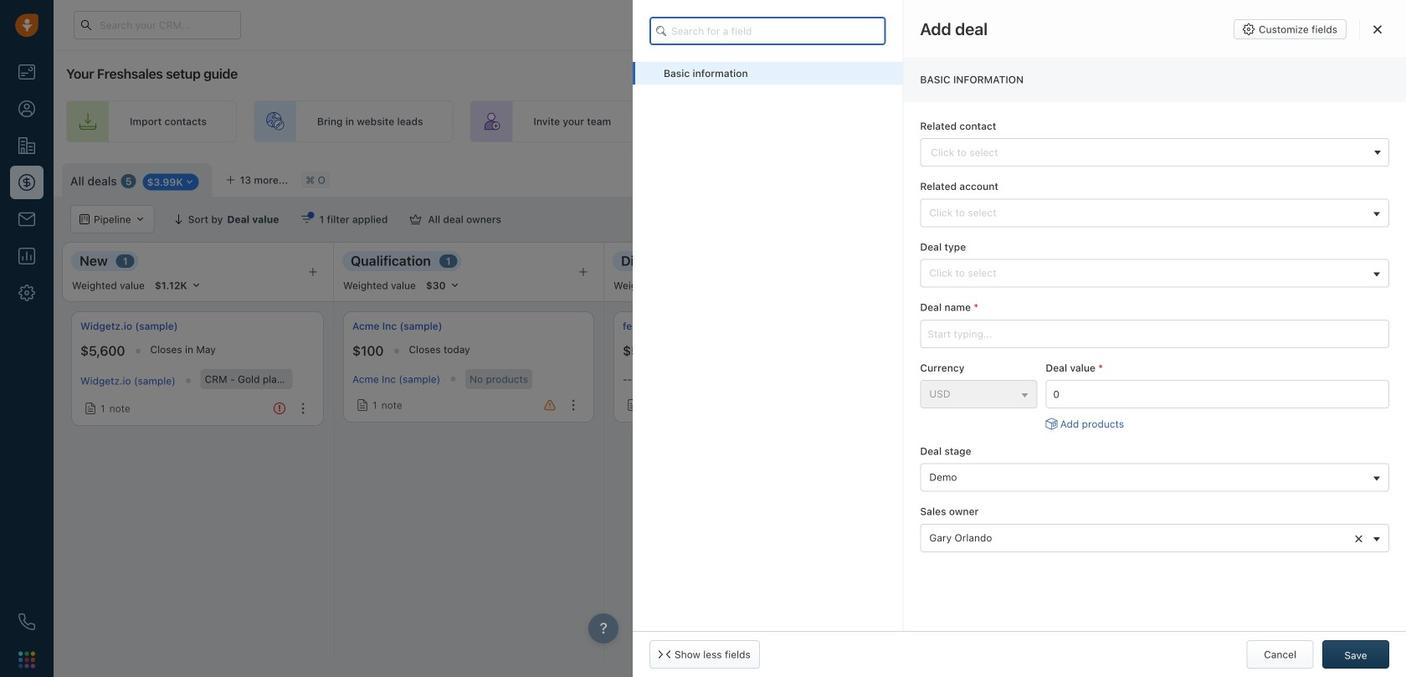 Task type: locate. For each thing, give the bounding box(es) containing it.
0 horizontal spatial container_wx8msf4aqz5i3rn1 image
[[85, 403, 96, 415]]

Enter value number field
[[1046, 380, 1390, 409]]

dialog
[[633, 0, 1406, 677]]

container_wx8msf4aqz5i3rn1 image
[[410, 213, 421, 225], [1167, 213, 1178, 225], [975, 332, 985, 342], [357, 399, 368, 411], [627, 399, 639, 411], [1156, 526, 1168, 538]]

send email image
[[1250, 20, 1262, 31]]

phone image
[[18, 614, 35, 630]]

None search field
[[650, 17, 886, 45]]

close image
[[1374, 25, 1382, 35]]

phone element
[[10, 605, 44, 639]]

container_wx8msf4aqz5i3rn1 image
[[301, 213, 313, 225], [85, 403, 96, 415], [1156, 403, 1168, 415]]



Task type: describe. For each thing, give the bounding box(es) containing it.
search image
[[656, 24, 673, 38]]

Search field
[[1316, 205, 1400, 234]]

Search for a field text field
[[650, 17, 886, 45]]

Search your CRM... text field
[[74, 11, 241, 39]]

Click to select search field
[[920, 138, 1390, 167]]

freshworks switcher image
[[18, 652, 35, 668]]

1 horizontal spatial container_wx8msf4aqz5i3rn1 image
[[301, 213, 313, 225]]

2 horizontal spatial container_wx8msf4aqz5i3rn1 image
[[1156, 403, 1168, 415]]

Start typing... text field
[[920, 320, 1390, 348]]



